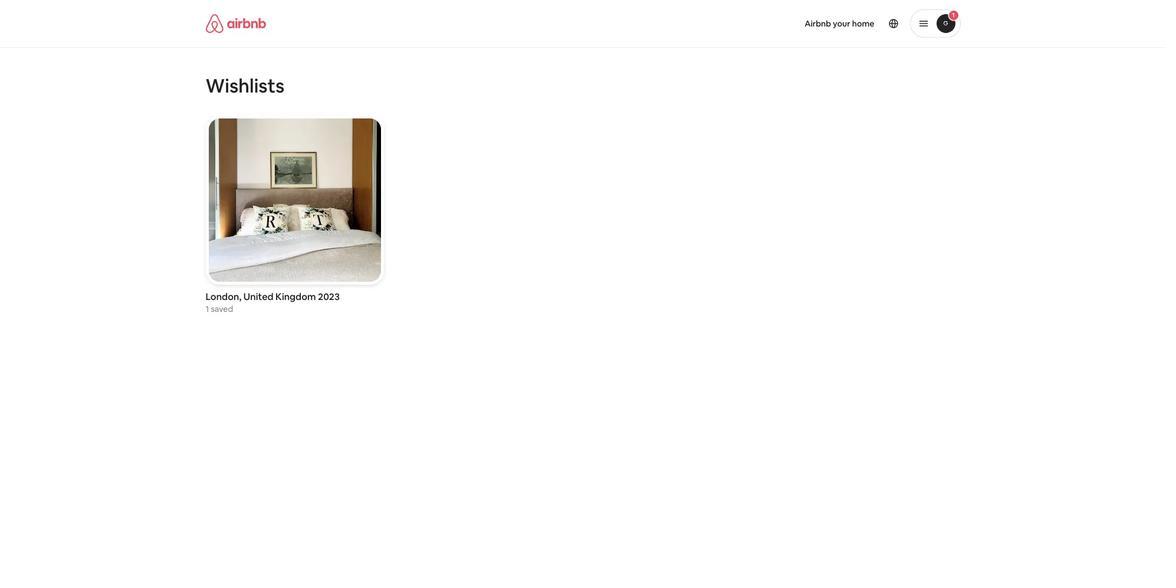 Task type: describe. For each thing, give the bounding box(es) containing it.
kingdom
[[276, 291, 316, 304]]

1 inside the london, united kingdom 2023 1 saved
[[206, 304, 209, 315]]

2023
[[318, 291, 340, 304]]

1 button
[[910, 9, 961, 38]]

home
[[853, 18, 875, 29]]

1 inside dropdown button
[[953, 11, 955, 19]]

profile element
[[597, 0, 961, 47]]

saved
[[211, 304, 233, 315]]

london, united kingdom 2023 1 saved
[[206, 291, 340, 315]]



Task type: locate. For each thing, give the bounding box(es) containing it.
0 vertical spatial 1
[[953, 11, 955, 19]]

wishlists
[[206, 74, 285, 98]]

airbnb your home
[[805, 18, 875, 29]]

1 vertical spatial 1
[[206, 304, 209, 315]]

your
[[833, 18, 851, 29]]

london,
[[206, 291, 242, 304]]

0 horizontal spatial 1
[[206, 304, 209, 315]]

1
[[953, 11, 955, 19], [206, 304, 209, 315]]

airbnb
[[805, 18, 832, 29]]

1 horizontal spatial 1
[[953, 11, 955, 19]]

united
[[244, 291, 274, 304]]

airbnb your home link
[[798, 11, 882, 36]]



Task type: vqa. For each thing, say whether or not it's contained in the screenshot.
1 in the "London, United Kingdom 2023 1 saved"
yes



